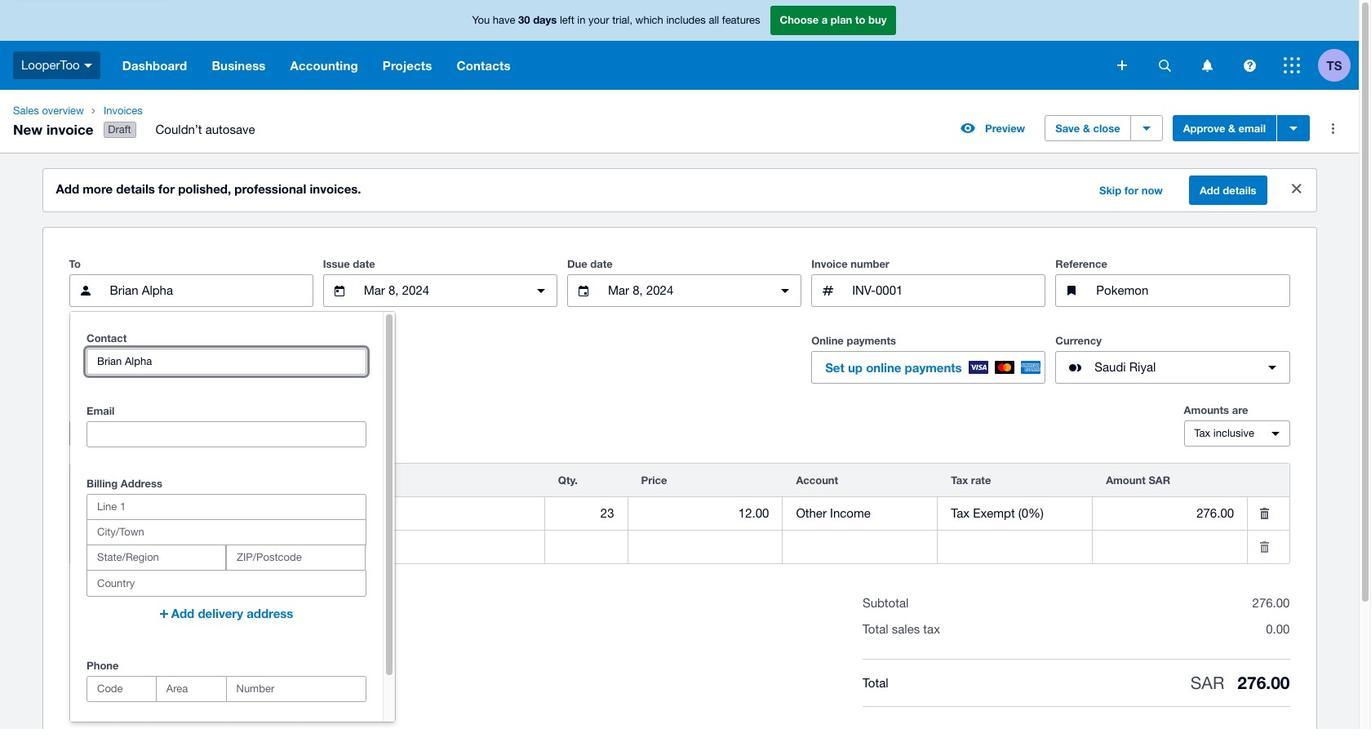 Task type: describe. For each thing, give the bounding box(es) containing it.
skip for now button
[[1090, 177, 1173, 203]]

more date options image for issue date
[[525, 274, 558, 307]]

City/Town field
[[87, 520, 366, 545]]

more date options image for due date
[[769, 274, 802, 307]]

issue date
[[323, 257, 375, 270]]

tax inclusive button
[[1185, 421, 1291, 447]]

skip for now
[[1100, 184, 1164, 197]]

ts
[[1327, 58, 1343, 72]]

svg image left the ts
[[1285, 57, 1301, 73]]

svg image up the email on the top
[[1244, 59, 1256, 71]]

price
[[641, 474, 668, 487]]

preview button
[[951, 115, 1036, 141]]

tax inclusive
[[1195, 427, 1255, 439]]

sales
[[892, 622, 920, 636]]

item
[[125, 474, 147, 487]]

to
[[856, 13, 866, 26]]

fields
[[136, 427, 164, 440]]

2 remove image from the top
[[1249, 531, 1281, 564]]

accounting button
[[278, 41, 371, 90]]

new
[[13, 121, 43, 138]]

add details
[[1200, 184, 1257, 197]]

trial,
[[613, 14, 633, 26]]

projects
[[383, 58, 432, 73]]

amount
[[1107, 474, 1146, 487]]

add for add delivery address
[[171, 606, 195, 621]]

close
[[1094, 122, 1121, 135]]

set up online payments button
[[812, 351, 1046, 384]]

1 horizontal spatial sar
[[1191, 673, 1225, 693]]

Reference text field
[[1095, 275, 1290, 306]]

dashboard link
[[110, 41, 200, 90]]

more invoice options image
[[1317, 112, 1350, 145]]

Invoice number text field
[[851, 275, 1046, 306]]

phone
[[87, 659, 119, 672]]

1 svg image from the left
[[1159, 59, 1171, 71]]

features
[[723, 14, 761, 26]]

date for due date
[[591, 257, 613, 270]]

choose a plan to buy
[[780, 13, 887, 26]]

save
[[1056, 122, 1081, 135]]

all
[[709, 14, 720, 26]]

which
[[636, 14, 664, 26]]

billing
[[87, 477, 118, 490]]

couldn't
[[156, 123, 202, 136]]

set up online payments
[[826, 360, 963, 375]]

total sales tax
[[863, 622, 941, 636]]

contacts button
[[445, 41, 523, 90]]

plan
[[831, 13, 853, 26]]

choose
[[780, 13, 819, 26]]

polished,
[[178, 181, 231, 196]]

close image
[[1292, 184, 1302, 194]]

invoice
[[46, 121, 94, 138]]

total for total sales tax
[[863, 622, 889, 636]]

Due date text field
[[607, 275, 763, 306]]

sales overview link
[[7, 103, 91, 119]]

0 horizontal spatial details
[[116, 181, 155, 196]]

online
[[812, 334, 844, 347]]

total for total
[[863, 676, 889, 690]]

contacts
[[457, 58, 511, 73]]

svg image up close
[[1118, 60, 1128, 70]]

Number field
[[227, 677, 366, 702]]

tax for tax rate
[[952, 474, 969, 487]]

Contact text field
[[87, 350, 366, 374]]

add for add details
[[1200, 184, 1221, 197]]

show/hide fields button
[[69, 421, 175, 447]]

sales overview
[[13, 105, 84, 117]]

sales
[[13, 105, 39, 117]]

have
[[493, 14, 516, 26]]

draft
[[108, 123, 131, 136]]

tax rate
[[952, 474, 992, 487]]

contact
[[87, 332, 127, 345]]

due
[[568, 257, 588, 270]]

& for email
[[1229, 122, 1236, 135]]

banner containing ts
[[0, 0, 1360, 90]]

invoices link
[[97, 103, 268, 119]]

projects button
[[371, 41, 445, 90]]

approve & email button
[[1173, 115, 1277, 141]]

details inside "button"
[[1224, 184, 1257, 197]]

show/hide
[[80, 427, 133, 440]]

currency
[[1056, 334, 1102, 347]]

0.00
[[1267, 622, 1291, 636]]

business button
[[200, 41, 278, 90]]

in
[[578, 14, 586, 26]]

276.00 for subtotal
[[1253, 596, 1291, 610]]

riyal
[[1130, 360, 1157, 374]]

saudi riyal button
[[1056, 351, 1291, 384]]

State/Region field
[[87, 546, 225, 570]]



Task type: locate. For each thing, give the bounding box(es) containing it.
1 vertical spatial payments
[[905, 360, 963, 375]]

saudi riyal
[[1095, 360, 1157, 374]]

rate
[[972, 474, 992, 487]]

0 horizontal spatial for
[[158, 181, 175, 196]]

add left more
[[56, 181, 79, 196]]

add delivery address group
[[70, 312, 395, 729]]

Area field
[[157, 677, 226, 702]]

add
[[56, 181, 79, 196], [1200, 184, 1221, 197], [171, 606, 195, 621]]

banner
[[0, 0, 1360, 90]]

add right now
[[1200, 184, 1221, 197]]

more
[[83, 181, 113, 196]]

None text field
[[267, 532, 545, 563]]

up
[[848, 360, 863, 375]]

0 vertical spatial total
[[863, 622, 889, 636]]

loopertoo button
[[0, 41, 110, 90]]

1 horizontal spatial &
[[1229, 122, 1236, 135]]

276.00
[[1253, 596, 1291, 610], [1238, 673, 1291, 693]]

address
[[247, 606, 293, 621]]

professional
[[235, 181, 307, 196]]

1 horizontal spatial date
[[591, 257, 613, 270]]

date right due
[[591, 257, 613, 270]]

online
[[867, 360, 902, 375]]

billing address
[[87, 477, 162, 490]]

business
[[212, 58, 266, 73]]

1 horizontal spatial payments
[[905, 360, 963, 375]]

1 horizontal spatial more date options image
[[769, 274, 802, 307]]

tax inside invoice line item list element
[[952, 474, 969, 487]]

invoice
[[812, 257, 848, 270]]

new invoice
[[13, 121, 94, 138]]

tax
[[924, 622, 941, 636]]

qty.
[[558, 474, 578, 487]]

issue
[[323, 257, 350, 270]]

2 more date options image from the left
[[769, 274, 802, 307]]

add more details for polished, professional invoices.
[[56, 181, 361, 196]]

0 horizontal spatial date
[[353, 257, 375, 270]]

group inside add delivery address group
[[87, 676, 367, 702]]

due date
[[568, 257, 613, 270]]

email
[[1239, 122, 1267, 135]]

2 total from the top
[[863, 676, 889, 690]]

None field
[[545, 498, 628, 529], [628, 498, 783, 529], [783, 498, 938, 529], [939, 498, 1093, 529], [1094, 498, 1248, 529], [545, 532, 628, 563], [628, 532, 783, 563], [1094, 532, 1248, 563], [545, 498, 628, 529], [628, 498, 783, 529], [783, 498, 938, 529], [939, 498, 1093, 529], [1094, 498, 1248, 529], [545, 532, 628, 563], [628, 532, 783, 563], [1094, 532, 1248, 563]]

276.00 for sar
[[1238, 673, 1291, 693]]

amounts
[[1185, 404, 1230, 417]]

approve
[[1184, 122, 1226, 135]]

2 & from the left
[[1229, 122, 1236, 135]]

add inside "button"
[[1200, 184, 1221, 197]]

Country field
[[87, 571, 366, 596]]

0 horizontal spatial tax
[[952, 474, 969, 487]]

276.00 up 0.00 on the right
[[1253, 596, 1291, 610]]

0 horizontal spatial payments
[[847, 334, 897, 347]]

for left polished,
[[158, 181, 175, 196]]

1 horizontal spatial tax
[[1195, 427, 1211, 439]]

subtotal
[[863, 596, 909, 610]]

payments inside popup button
[[905, 360, 963, 375]]

1 horizontal spatial add
[[171, 606, 195, 621]]

for inside button
[[1125, 184, 1139, 197]]

invoice line item list element
[[69, 463, 1291, 564]]

1 vertical spatial tax
[[952, 474, 969, 487]]

Phone field
[[87, 677, 156, 702]]

delivery
[[198, 606, 243, 621]]

total
[[863, 622, 889, 636], [863, 676, 889, 690]]

add left delivery
[[171, 606, 195, 621]]

save & close button
[[1045, 115, 1132, 141]]

1 horizontal spatial for
[[1125, 184, 1139, 197]]

& right save
[[1084, 122, 1091, 135]]

more date options image
[[525, 274, 558, 307], [769, 274, 802, 307]]

address
[[121, 477, 162, 490]]

autosave
[[205, 123, 255, 136]]

svg image
[[1285, 57, 1301, 73], [1244, 59, 1256, 71], [1118, 60, 1128, 70], [84, 63, 92, 68]]

1 vertical spatial sar
[[1191, 673, 1225, 693]]

your
[[589, 14, 610, 26]]

preview
[[986, 122, 1026, 135]]

0 vertical spatial sar
[[1149, 474, 1171, 487]]

date right "issue"
[[353, 257, 375, 270]]

30
[[519, 13, 530, 26]]

show/hide fields
[[80, 427, 164, 440]]

add inside button
[[171, 606, 195, 621]]

sar inside invoice line item list element
[[1149, 474, 1171, 487]]

1 vertical spatial remove image
[[1249, 531, 1281, 564]]

total down subtotal
[[863, 622, 889, 636]]

tax inside popup button
[[1195, 427, 1211, 439]]

svg image inside loopertoo popup button
[[84, 63, 92, 68]]

reference
[[1056, 257, 1108, 270]]

dashboard
[[122, 58, 187, 73]]

remove image
[[1249, 497, 1281, 530], [1249, 531, 1281, 564]]

account
[[797, 474, 839, 487]]

1 more date options image from the left
[[525, 274, 558, 307]]

inclusive
[[1214, 427, 1255, 439]]

for left now
[[1125, 184, 1139, 197]]

loopertoo
[[21, 58, 80, 72]]

ts button
[[1319, 41, 1360, 90]]

date for issue date
[[353, 257, 375, 270]]

payments
[[847, 334, 897, 347], [905, 360, 963, 375]]

svg image
[[1159, 59, 1171, 71], [1202, 59, 1213, 71]]

1 total from the top
[[863, 622, 889, 636]]

days
[[533, 13, 557, 26]]

more line item options element
[[1249, 464, 1290, 497]]

Billing Address field
[[87, 495, 366, 519]]

0 vertical spatial payments
[[847, 334, 897, 347]]

approve & email
[[1184, 122, 1267, 135]]

1 horizontal spatial details
[[1224, 184, 1257, 197]]

276.00 down 0.00 on the right
[[1238, 673, 1291, 693]]

0 horizontal spatial more date options image
[[525, 274, 558, 307]]

1 date from the left
[[353, 257, 375, 270]]

none text field inside invoice line item list element
[[267, 532, 545, 563]]

0 horizontal spatial svg image
[[1159, 59, 1171, 71]]

2 svg image from the left
[[1202, 59, 1213, 71]]

tax left 'rate'
[[952, 474, 969, 487]]

close button
[[1281, 172, 1314, 205]]

0 horizontal spatial sar
[[1149, 474, 1171, 487]]

payments up online
[[847, 334, 897, 347]]

ZIP/Postcode field
[[227, 546, 365, 570]]

0 horizontal spatial &
[[1084, 122, 1091, 135]]

to
[[69, 257, 81, 270]]

couldn't autosave
[[156, 123, 255, 136]]

Issue date text field
[[362, 275, 519, 306]]

details right more
[[116, 181, 155, 196]]

& for close
[[1084, 122, 1091, 135]]

svg image right the loopertoo
[[84, 63, 92, 68]]

group
[[87, 676, 367, 702]]

details left close image on the top right of the page
[[1224, 184, 1257, 197]]

2 date from the left
[[591, 257, 613, 270]]

0 vertical spatial 276.00
[[1253, 596, 1291, 610]]

number
[[851, 257, 890, 270]]

email
[[87, 404, 115, 417]]

save & close
[[1056, 122, 1121, 135]]

1 vertical spatial 276.00
[[1238, 673, 1291, 693]]

& left the email on the top
[[1229, 122, 1236, 135]]

skip
[[1100, 184, 1122, 197]]

Email text field
[[87, 422, 366, 447]]

amounts are
[[1185, 404, 1249, 417]]

saudi
[[1095, 360, 1127, 374]]

Spooky text field
[[267, 498, 545, 529]]

you have 30 days left in your trial, which includes all features
[[472, 13, 761, 26]]

set
[[826, 360, 845, 375]]

invoice number element
[[812, 274, 1046, 307]]

add for add more details for polished, professional invoices.
[[56, 181, 79, 196]]

0 vertical spatial remove image
[[1249, 497, 1281, 530]]

2 horizontal spatial add
[[1200, 184, 1221, 197]]

add delivery address
[[171, 606, 293, 621]]

you
[[472, 14, 490, 26]]

add details button
[[1190, 176, 1268, 205]]

tax down amounts
[[1195, 427, 1211, 439]]

add delivery address button
[[87, 597, 367, 630]]

0 horizontal spatial add
[[56, 181, 79, 196]]

overview
[[42, 105, 84, 117]]

1 remove image from the top
[[1249, 497, 1281, 530]]

payments right online
[[905, 360, 963, 375]]

1 & from the left
[[1084, 122, 1091, 135]]

left
[[560, 14, 575, 26]]

online payments
[[812, 334, 897, 347]]

0 vertical spatial tax
[[1195, 427, 1211, 439]]

buy
[[869, 13, 887, 26]]

for
[[158, 181, 175, 196], [1125, 184, 1139, 197]]

are
[[1233, 404, 1249, 417]]

includes
[[667, 14, 706, 26]]

invoice number
[[812, 257, 890, 270]]

tax for tax inclusive
[[1195, 427, 1211, 439]]

total down the "total sales tax"
[[863, 676, 889, 690]]

1 horizontal spatial svg image
[[1202, 59, 1213, 71]]

1 vertical spatial total
[[863, 676, 889, 690]]

now
[[1142, 184, 1164, 197]]



